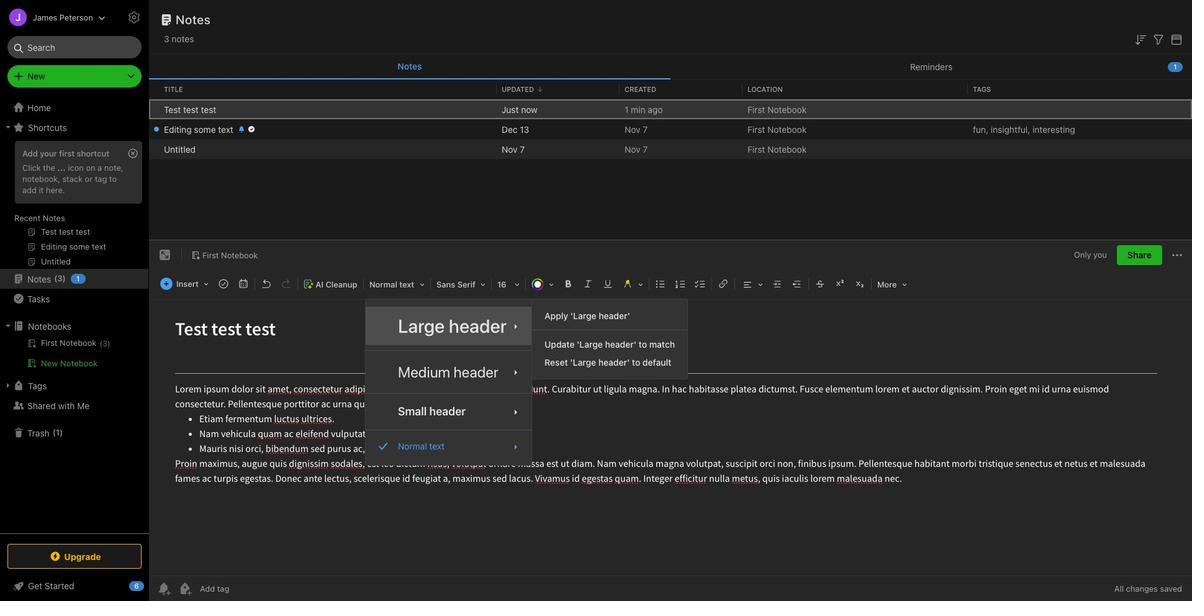 Task type: locate. For each thing, give the bounding box(es) containing it.
calendar event image
[[235, 275, 252, 293]]

normal text right cleanup
[[370, 280, 414, 290]]

2 horizontal spatial text
[[429, 441, 445, 452]]

( right trash
[[53, 427, 56, 437]]

medium
[[398, 363, 450, 381]]

new inside popup button
[[27, 71, 45, 81]]

1 horizontal spatial test
[[201, 104, 216, 115]]

2 vertical spatial text
[[429, 441, 445, 452]]

3 down "notebooks" link
[[103, 339, 107, 348]]

1 horizontal spatial dropdown list menu
[[532, 307, 688, 372]]

to left match
[[639, 339, 647, 350]]

text left sans at top
[[400, 280, 414, 290]]

'large right reset
[[570, 357, 596, 368]]

first
[[748, 104, 765, 115], [748, 124, 765, 134], [748, 144, 765, 154], [202, 250, 219, 260]]

cell
[[149, 99, 159, 119], [149, 119, 159, 139]]

0 horizontal spatial 3
[[57, 273, 63, 283]]

nov 7
[[625, 124, 648, 134], [502, 144, 525, 154], [625, 144, 648, 154]]

normal inside the note window element
[[370, 280, 397, 290]]

header up small header field
[[454, 363, 499, 381]]

tags up shared
[[28, 380, 47, 391]]

1 vertical spatial header'
[[605, 339, 637, 350]]

notebook
[[768, 104, 807, 115], [768, 124, 807, 134], [768, 144, 807, 154], [221, 250, 258, 260], [60, 358, 98, 368]]

more
[[878, 280, 897, 290]]

1 dropdown list menu from the left
[[366, 307, 532, 458]]

tags inside button
[[28, 380, 47, 391]]

'large up reset 'large header' to default at the bottom of the page
[[577, 339, 603, 350]]

) up tasks button
[[63, 273, 66, 283]]

new for new notebook
[[41, 358, 58, 368]]

with
[[58, 400, 75, 411]]

bold image
[[560, 275, 577, 293]]

[object Object] field
[[366, 307, 532, 345], [366, 356, 532, 388]]

Font family field
[[432, 275, 490, 293]]

insightful,
[[991, 124, 1031, 134]]

None search field
[[16, 36, 133, 58]]

More actions field
[[1170, 245, 1185, 265]]

0 horizontal spatial dropdown list menu
[[366, 307, 532, 458]]

[object object] field up small header field
[[366, 356, 532, 388]]

0 vertical spatial header'
[[599, 311, 630, 321]]

apply 'large header'
[[545, 311, 630, 321]]

test test test
[[164, 104, 216, 115]]

expand note image
[[158, 248, 173, 263]]

insert link image
[[715, 275, 732, 293]]

0 horizontal spatial normal
[[370, 280, 397, 290]]

'large for reset
[[570, 357, 596, 368]]

1 vertical spatial to
[[639, 339, 647, 350]]

( down "notebooks" link
[[100, 339, 103, 348]]

cell left test
[[149, 99, 159, 119]]

3
[[164, 34, 169, 44], [57, 273, 63, 283], [103, 339, 107, 348]]

tree containing home
[[0, 98, 149, 533]]

1 vertical spatial normal
[[398, 441, 427, 452]]

indent image
[[769, 275, 786, 293]]

Heading level field
[[365, 275, 429, 293]]

header' for default
[[599, 357, 630, 368]]

) inside new notebook "group"
[[107, 339, 110, 348]]

normal text inside the note window element
[[370, 280, 414, 290]]

dropdown list menu containing large header
[[366, 307, 532, 458]]

update 'large header' to match
[[545, 339, 675, 350]]

tree
[[0, 98, 149, 533]]

expand tags image
[[3, 381, 13, 391]]

add filters image
[[1151, 32, 1166, 47]]

0 vertical spatial )
[[63, 273, 66, 283]]

2 [object object] field from the top
[[366, 356, 532, 388]]

View options field
[[1166, 31, 1184, 47]]

notes
[[176, 12, 211, 27], [398, 61, 422, 71], [43, 213, 65, 223], [27, 274, 51, 284]]

[object object] field containing medium header
[[366, 356, 532, 388]]

shortcut
[[77, 148, 109, 158]]

1 vertical spatial )
[[107, 339, 110, 348]]

normal text
[[370, 280, 414, 290], [398, 441, 445, 452]]

header up normal text field
[[429, 405, 466, 418]]

update 'large header' to match link
[[532, 335, 688, 353]]

1 vertical spatial 3
[[57, 273, 63, 283]]

Help and Learning task checklist field
[[0, 576, 149, 596]]

to for update 'large header' to match
[[639, 339, 647, 350]]

test up some
[[201, 104, 216, 115]]

icon on a note, notebook, stack or tag to add it here.
[[22, 163, 123, 195]]

) for notes
[[63, 273, 66, 283]]

cell for dec 13
[[149, 119, 159, 139]]

0 horizontal spatial test
[[183, 104, 199, 115]]

1 right trash
[[56, 427, 60, 437]]

notebook inside the note window element
[[221, 250, 258, 260]]

2 vertical spatial 'large
[[570, 357, 596, 368]]

small header link
[[366, 399, 532, 425]]

3 up tasks button
[[57, 273, 63, 283]]

1 vertical spatial text
[[400, 280, 414, 290]]

0 vertical spatial 3
[[164, 34, 169, 44]]

settings image
[[127, 10, 142, 25]]

row group
[[149, 99, 1192, 159]]

reset
[[545, 357, 568, 368]]

new notebook group
[[0, 336, 148, 376]]

fun,
[[973, 124, 989, 134]]

header inside field
[[429, 405, 466, 418]]

'large for update
[[577, 339, 603, 350]]

normal text link
[[366, 436, 532, 458]]

[object Object] field
[[366, 399, 532, 425]]

group
[[0, 137, 148, 274]]

1 vertical spatial new
[[41, 358, 58, 368]]

...
[[57, 163, 66, 173]]

untitled
[[164, 144, 196, 154]]

Sort options field
[[1133, 31, 1148, 47]]

( for notes
[[54, 273, 57, 283]]

1 vertical spatial tags
[[28, 380, 47, 391]]

header
[[449, 315, 507, 337], [454, 363, 499, 381], [429, 405, 466, 418]]

0 vertical spatial (
[[54, 273, 57, 283]]

shared with me
[[27, 400, 90, 411]]

Note Editor text field
[[149, 300, 1192, 576]]

1 horizontal spatial text
[[400, 280, 414, 290]]

min
[[631, 104, 646, 115]]

changes
[[1126, 584, 1158, 594]]

add your first shortcut
[[22, 148, 109, 158]]

header inside menu item
[[449, 315, 507, 337]]

2 vertical spatial header'
[[599, 357, 630, 368]]

to left default
[[632, 357, 640, 368]]

2 vertical spatial (
[[53, 427, 56, 437]]

Account field
[[0, 5, 105, 30]]

sans serif
[[437, 280, 476, 290]]

(
[[54, 273, 57, 283], [100, 339, 103, 348], [53, 427, 56, 437]]

first notebook button
[[187, 247, 262, 264]]

test right test
[[183, 104, 199, 115]]

Font size field
[[493, 275, 524, 293]]

0 vertical spatial 'large
[[571, 311, 597, 321]]

header inside "link"
[[454, 363, 499, 381]]

subscript image
[[851, 275, 869, 293]]

normal
[[370, 280, 397, 290], [398, 441, 427, 452]]

header' up update 'large header' to match
[[599, 311, 630, 321]]

new for new
[[27, 71, 45, 81]]

( inside new notebook "group"
[[100, 339, 103, 348]]

1 vertical spatial [object object] field
[[366, 356, 532, 388]]

0 vertical spatial header
[[449, 315, 507, 337]]

header' down update 'large header' to match link
[[599, 357, 630, 368]]

to inside reset 'large header' to default link
[[632, 357, 640, 368]]

Font color field
[[527, 275, 558, 293]]

normal right cleanup
[[370, 280, 397, 290]]

1 horizontal spatial normal
[[398, 441, 427, 452]]

strikethrough image
[[812, 275, 829, 293]]

header down serif
[[449, 315, 507, 337]]

header' up reset 'large header' to default link
[[605, 339, 637, 350]]

0 vertical spatial text
[[218, 124, 233, 134]]

( 3 )
[[100, 339, 110, 348]]

2 cell from the top
[[149, 119, 159, 139]]

1 vertical spatial 'large
[[577, 339, 603, 350]]

1 down view options field
[[1174, 62, 1177, 70]]

1 horizontal spatial 3
[[103, 339, 107, 348]]

large header
[[398, 315, 507, 337]]

default
[[643, 357, 672, 368]]

3 left notes
[[164, 34, 169, 44]]

2 dropdown list menu from the left
[[532, 307, 688, 372]]

2 vertical spatial )
[[60, 427, 63, 437]]

Alignment field
[[737, 275, 768, 293]]

0 vertical spatial tags
[[973, 85, 991, 93]]

( inside notes ( 3 )
[[54, 273, 57, 283]]

1 left min
[[625, 104, 629, 115]]

3 inside new notebook "group"
[[103, 339, 107, 348]]

text right some
[[218, 124, 233, 134]]

cell left editing
[[149, 119, 159, 139]]

notes
[[172, 34, 194, 44]]

new
[[27, 71, 45, 81], [41, 358, 58, 368]]

just now
[[502, 104, 538, 115]]

2 vertical spatial header
[[429, 405, 466, 418]]

)
[[63, 273, 66, 283], [107, 339, 110, 348], [60, 427, 63, 437]]

3 inside notes ( 3 )
[[57, 273, 63, 283]]

new inside button
[[41, 358, 58, 368]]

) right trash
[[60, 427, 63, 437]]

editing some text
[[164, 124, 233, 134]]

large
[[398, 315, 445, 337]]

notes inside notes ( 3 )
[[27, 274, 51, 284]]

home link
[[0, 98, 149, 117]]

match
[[649, 339, 675, 350]]

tags
[[973, 85, 991, 93], [28, 380, 47, 391]]

tags up fun,
[[973, 85, 991, 93]]

to inside update 'large header' to match link
[[639, 339, 647, 350]]

( inside trash ( 1 )
[[53, 427, 56, 437]]

tab list
[[149, 55, 1192, 79]]

text inside the note window element
[[400, 280, 414, 290]]

normal down small
[[398, 441, 427, 452]]

header for small header
[[429, 405, 466, 418]]

to for reset 'large header' to default
[[632, 357, 640, 368]]

( up tasks button
[[54, 273, 57, 283]]

) inside notes ( 3 )
[[63, 273, 66, 283]]

header'
[[599, 311, 630, 321], [605, 339, 637, 350], [599, 357, 630, 368]]

to down the note,
[[109, 174, 117, 184]]

normal text down small
[[398, 441, 445, 452]]

0 vertical spatial [object object] field
[[366, 307, 532, 345]]

2 vertical spatial to
[[632, 357, 640, 368]]

bulleted list image
[[652, 275, 669, 293]]

james
[[33, 12, 57, 22]]

2 horizontal spatial 3
[[164, 34, 169, 44]]

text down the small header
[[429, 441, 445, 452]]

1 vertical spatial (
[[100, 339, 103, 348]]

1 cell from the top
[[149, 99, 159, 119]]

outdent image
[[789, 275, 806, 293]]

saved
[[1160, 584, 1182, 594]]

peterson
[[60, 12, 93, 22]]

apply
[[545, 311, 568, 321]]

1 [object object] field from the top
[[366, 307, 532, 345]]

header' for match
[[605, 339, 637, 350]]

2 vertical spatial 3
[[103, 339, 107, 348]]

recent notes
[[14, 213, 65, 223]]

1 horizontal spatial tags
[[973, 85, 991, 93]]

checklist image
[[692, 275, 709, 293]]

0 vertical spatial normal text
[[370, 280, 414, 290]]

0 horizontal spatial tags
[[28, 380, 47, 391]]

undo image
[[258, 275, 275, 293]]

on
[[86, 163, 95, 173]]

test
[[183, 104, 199, 115], [201, 104, 216, 115]]

'large inside 'link'
[[571, 311, 597, 321]]

expand notebooks image
[[3, 321, 13, 331]]

large header link
[[366, 307, 532, 345]]

0 vertical spatial new
[[27, 71, 45, 81]]

'large right apply
[[571, 311, 597, 321]]

) inside trash ( 1 )
[[60, 427, 63, 437]]

2 test from the left
[[201, 104, 216, 115]]

Add filters field
[[1151, 31, 1166, 47]]

1 vertical spatial header
[[454, 363, 499, 381]]

) down "notebooks" link
[[107, 339, 110, 348]]

new up "home"
[[27, 71, 45, 81]]

nov
[[625, 124, 641, 134], [502, 144, 518, 154], [625, 144, 641, 154]]

tag
[[95, 174, 107, 184]]

ai cleanup
[[316, 280, 357, 290]]

0 vertical spatial to
[[109, 174, 117, 184]]

small header
[[398, 405, 466, 418]]

dropdown list menu
[[366, 307, 532, 458], [532, 307, 688, 372]]

0 horizontal spatial text
[[218, 124, 233, 134]]

Add tag field
[[199, 583, 292, 594]]

updated
[[502, 85, 534, 93]]

1 vertical spatial normal text
[[398, 441, 445, 452]]

[object object] field down sans at top
[[366, 307, 532, 345]]

'large for apply
[[571, 311, 597, 321]]

new up the tags button
[[41, 358, 58, 368]]

0 vertical spatial normal
[[370, 280, 397, 290]]



Task type: vqa. For each thing, say whether or not it's contained in the screenshot.
header within menu item
yes



Task type: describe. For each thing, give the bounding box(es) containing it.
click
[[22, 163, 41, 173]]

new button
[[7, 65, 142, 88]]

first notebook inside button
[[202, 250, 258, 260]]

now
[[521, 104, 538, 115]]

note window element
[[149, 240, 1192, 601]]

3 notes
[[164, 34, 194, 44]]

first
[[59, 148, 75, 158]]

[object Object] field
[[366, 436, 532, 458]]

task image
[[215, 275, 232, 293]]

click to collapse image
[[144, 578, 154, 593]]

first inside button
[[202, 250, 219, 260]]

1 inside tab list
[[1174, 62, 1177, 70]]

add a reminder image
[[157, 581, 171, 596]]

group containing add your first shortcut
[[0, 137, 148, 274]]

click the ...
[[22, 163, 66, 173]]

test
[[164, 104, 181, 115]]

1 inside trash ( 1 )
[[56, 427, 60, 437]]

share
[[1128, 250, 1152, 260]]

sans
[[437, 280, 455, 290]]

serif
[[458, 280, 476, 290]]

header for large header
[[449, 315, 507, 337]]

james peterson
[[33, 12, 93, 22]]

numbered list image
[[672, 275, 689, 293]]

superscript image
[[832, 275, 849, 293]]

me
[[77, 400, 90, 411]]

tags button
[[0, 376, 148, 396]]

note,
[[104, 163, 123, 173]]

dec 13
[[502, 124, 529, 134]]

medium header link
[[366, 356, 532, 388]]

notes inside group
[[43, 213, 65, 223]]

stack
[[62, 174, 83, 184]]

add
[[22, 185, 37, 195]]

notebooks link
[[0, 316, 148, 336]]

tasks button
[[0, 289, 148, 309]]

1 test from the left
[[183, 104, 199, 115]]

) for trash
[[60, 427, 63, 437]]

update
[[545, 339, 575, 350]]

row group containing test test test
[[149, 99, 1192, 159]]

trash
[[27, 428, 50, 438]]

header' inside 'link'
[[599, 311, 630, 321]]

shortcuts
[[28, 122, 67, 133]]

Highlight field
[[618, 275, 648, 293]]

13
[[520, 124, 529, 134]]

( for trash
[[53, 427, 56, 437]]

add
[[22, 148, 38, 158]]

title
[[164, 85, 183, 93]]

tab list containing notes
[[149, 55, 1192, 79]]

dropdown list menu containing apply 'large header'
[[532, 307, 688, 372]]

reset 'large header' to default link
[[532, 353, 688, 372]]

add tag image
[[178, 581, 193, 596]]

italic image
[[579, 275, 597, 293]]

notebooks
[[28, 321, 71, 331]]

trash ( 1 )
[[27, 427, 63, 438]]

interesting
[[1033, 124, 1075, 134]]

it
[[39, 185, 44, 195]]

notes inside button
[[398, 61, 422, 71]]

Search text field
[[16, 36, 133, 58]]

new notebook
[[41, 358, 98, 368]]

1 min ago
[[625, 104, 663, 115]]

icon
[[68, 163, 84, 173]]

shared
[[27, 400, 56, 411]]

some
[[194, 124, 216, 134]]

location
[[748, 85, 783, 93]]

fun, insightful, interesting
[[973, 124, 1075, 134]]

get started
[[28, 581, 74, 591]]

editing
[[164, 124, 192, 134]]

share button
[[1117, 245, 1163, 265]]

here.
[[46, 185, 65, 195]]

you
[[1094, 250, 1107, 260]]

the
[[43, 163, 55, 173]]

your
[[40, 148, 57, 158]]

shortcuts button
[[0, 117, 148, 137]]

upgrade button
[[7, 544, 142, 569]]

created
[[625, 85, 656, 93]]

Insert field
[[157, 275, 213, 293]]

shared with me link
[[0, 396, 148, 415]]

upgrade
[[64, 551, 101, 562]]

More field
[[873, 275, 911, 293]]

all
[[1115, 584, 1124, 594]]

recent
[[14, 213, 41, 223]]

a
[[98, 163, 102, 173]]

insert
[[176, 279, 199, 289]]

more actions image
[[1170, 248, 1185, 263]]

new notebook button
[[0, 356, 148, 371]]

ago
[[648, 104, 663, 115]]

started
[[45, 581, 74, 591]]

all changes saved
[[1115, 584, 1182, 594]]

cell for just now
[[149, 99, 159, 119]]

[object object] field containing large header
[[366, 307, 532, 345]]

get
[[28, 581, 42, 591]]

large header menu item
[[366, 307, 532, 345]]

notebook inside "group"
[[60, 358, 98, 368]]

6
[[134, 582, 139, 590]]

small
[[398, 405, 427, 418]]

notes ( 3 )
[[27, 273, 66, 284]]

ai
[[316, 280, 324, 290]]

1 up tasks button
[[76, 275, 80, 283]]

medium header
[[398, 363, 499, 381]]

reset 'large header' to default
[[545, 357, 672, 368]]

just
[[502, 104, 519, 115]]

16
[[497, 280, 507, 290]]

tasks
[[27, 293, 50, 304]]

header for medium header
[[454, 363, 499, 381]]

notes button
[[149, 55, 671, 79]]

underline image
[[599, 275, 617, 293]]

cleanup
[[326, 280, 357, 290]]

to inside icon on a note, notebook, stack or tag to add it here.
[[109, 174, 117, 184]]

or
[[85, 174, 93, 184]]

ai cleanup button
[[299, 275, 362, 293]]



